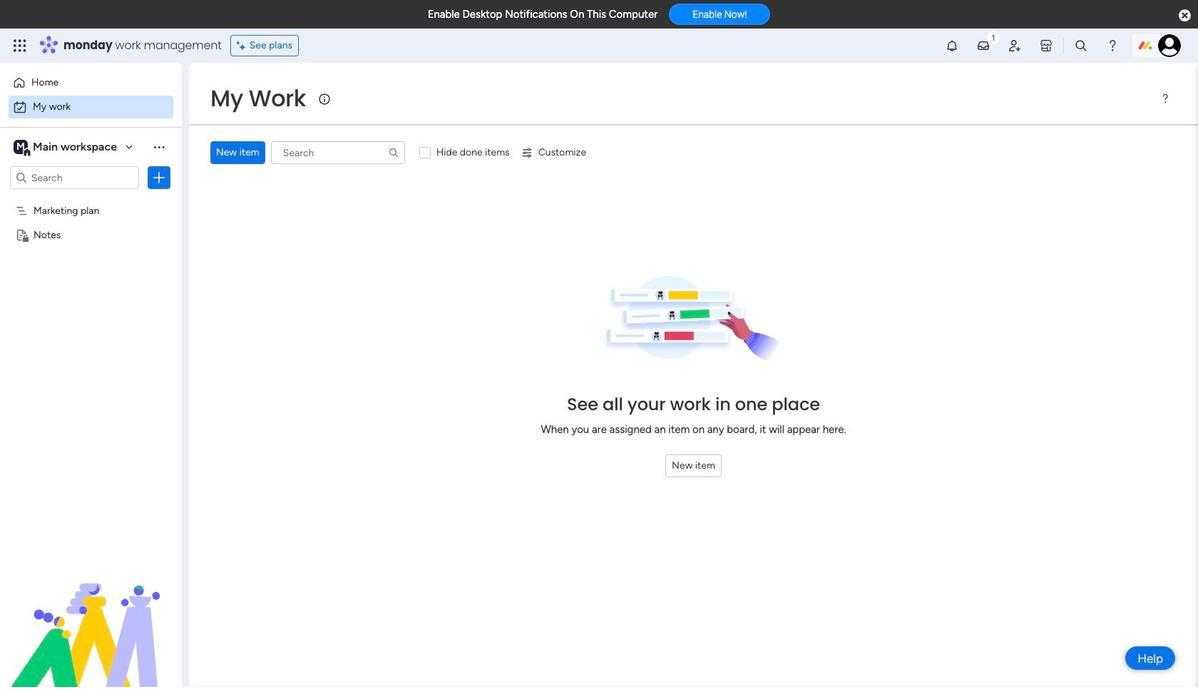Task type: locate. For each thing, give the bounding box(es) containing it.
help image
[[1106, 39, 1120, 53]]

invite members image
[[1008, 39, 1022, 53]]

search everything image
[[1075, 39, 1089, 53]]

workspace image
[[14, 139, 28, 155]]

Filter dashboard by text search field
[[271, 141, 405, 164]]

kendall parks image
[[1159, 34, 1182, 57]]

1 image
[[987, 29, 1000, 45]]

workspace selection element
[[14, 138, 119, 157]]

Search in workspace field
[[30, 169, 119, 186]]

1 vertical spatial option
[[9, 96, 173, 118]]

list box
[[0, 195, 182, 439]]

option
[[9, 71, 173, 94], [9, 96, 173, 118], [0, 197, 182, 200]]

None search field
[[271, 141, 405, 164]]

workspace options image
[[152, 140, 166, 154]]

menu image
[[1160, 93, 1172, 104]]

2 vertical spatial option
[[0, 197, 182, 200]]

monday marketplace image
[[1040, 39, 1054, 53]]



Task type: vqa. For each thing, say whether or not it's contained in the screenshot.
Public board image
no



Task type: describe. For each thing, give the bounding box(es) containing it.
lottie animation image
[[0, 543, 182, 687]]

welcome to my work feature image image
[[604, 276, 784, 363]]

options image
[[152, 171, 166, 185]]

select product image
[[13, 39, 27, 53]]

notifications image
[[945, 39, 960, 53]]

search image
[[388, 147, 399, 158]]

see plans image
[[237, 38, 250, 54]]

lottie animation element
[[0, 543, 182, 687]]

update feed image
[[977, 39, 991, 53]]

dapulse close image
[[1179, 9, 1192, 23]]

0 vertical spatial option
[[9, 71, 173, 94]]

private board image
[[15, 228, 29, 241]]



